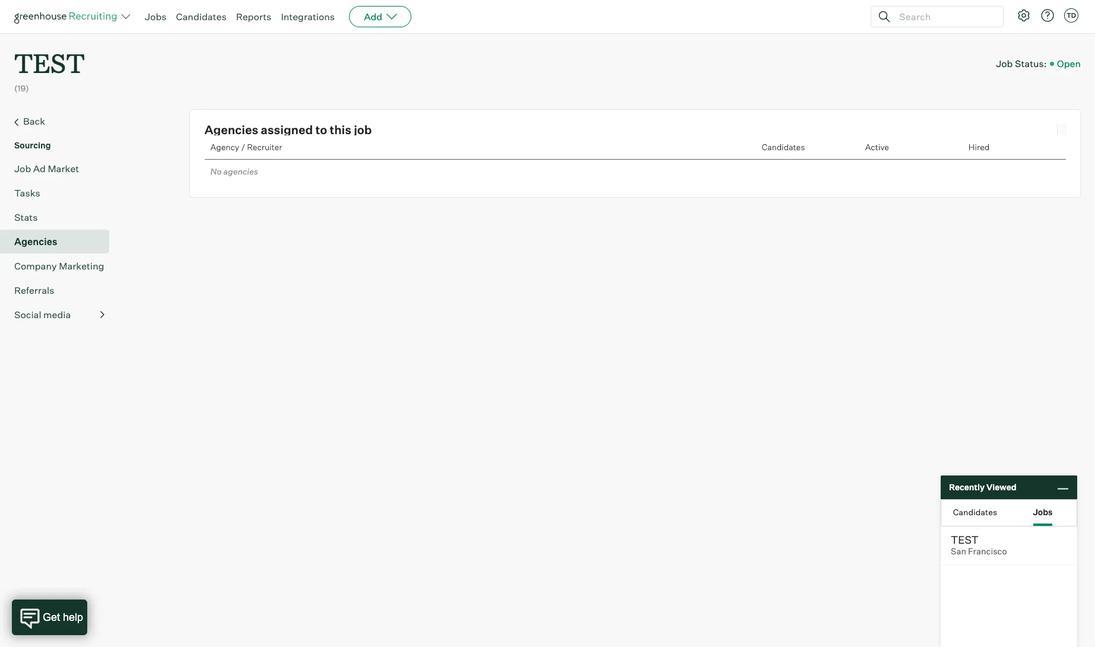 Task type: describe. For each thing, give the bounding box(es) containing it.
jobs inside tab list
[[1033, 507, 1053, 517]]

job for job ad market
[[14, 162, 31, 174]]

back
[[23, 115, 45, 127]]

/
[[241, 142, 245, 152]]

tasks link
[[14, 186, 104, 200]]

recently viewed
[[949, 482, 1017, 492]]

test for test (19)
[[14, 45, 85, 80]]

integrations
[[281, 11, 335, 23]]

recently
[[949, 482, 985, 492]]

active
[[865, 142, 889, 152]]

company marketing link
[[14, 259, 104, 273]]

market
[[48, 162, 79, 174]]

job status:
[[996, 57, 1047, 69]]

open
[[1057, 57, 1081, 69]]

test (19)
[[14, 45, 85, 93]]

viewed
[[987, 482, 1017, 492]]

company marketing
[[14, 260, 104, 272]]

test link
[[14, 33, 85, 83]]

media
[[43, 308, 71, 320]]

test for test san francisco
[[951, 533, 979, 546]]

francisco
[[968, 546, 1007, 557]]

back link
[[14, 114, 104, 129]]

agencies assigned to this job
[[205, 122, 372, 137]]

assigned
[[261, 122, 313, 137]]

add
[[364, 11, 382, 23]]

td button
[[1064, 8, 1079, 23]]

greenhouse recruiting image
[[14, 9, 121, 24]]

agencies for agencies
[[14, 235, 57, 247]]

agencies for agencies assigned to this job
[[205, 122, 258, 137]]

referrals link
[[14, 283, 104, 297]]

add button
[[349, 6, 411, 27]]

configure image
[[1017, 8, 1031, 23]]

0 vertical spatial candidates
[[176, 11, 227, 23]]

job ad market link
[[14, 161, 104, 176]]

referrals
[[14, 284, 54, 296]]



Task type: locate. For each thing, give the bounding box(es) containing it.
1 vertical spatial candidates
[[762, 142, 805, 152]]

agencies
[[223, 166, 258, 176]]

jobs
[[145, 11, 167, 23], [1033, 507, 1053, 517]]

1 vertical spatial job
[[14, 162, 31, 174]]

2 horizontal spatial candidates
[[953, 507, 997, 517]]

job ad market
[[14, 162, 79, 174]]

0 horizontal spatial candidates
[[176, 11, 227, 23]]

agency / recruiter
[[210, 142, 282, 152]]

candidates
[[176, 11, 227, 23], [762, 142, 805, 152], [953, 507, 997, 517]]

1 horizontal spatial test
[[951, 533, 979, 546]]

no
[[210, 166, 222, 176]]

company
[[14, 260, 57, 272]]

test
[[14, 45, 85, 80], [951, 533, 979, 546]]

0 horizontal spatial jobs
[[145, 11, 167, 23]]

integrations link
[[281, 11, 335, 23]]

hired
[[969, 142, 990, 152]]

ad
[[33, 162, 46, 174]]

agencies up "company"
[[14, 235, 57, 247]]

1 horizontal spatial jobs
[[1033, 507, 1053, 517]]

1 vertical spatial jobs
[[1033, 507, 1053, 517]]

to
[[315, 122, 327, 137]]

test inside test san francisco
[[951, 533, 979, 546]]

job for job status:
[[996, 57, 1013, 69]]

marketing
[[59, 260, 104, 272]]

0 vertical spatial agencies
[[205, 122, 258, 137]]

job inside 'link'
[[14, 162, 31, 174]]

agencies link
[[14, 234, 104, 249]]

status:
[[1015, 57, 1047, 69]]

this
[[330, 122, 351, 137]]

sourcing
[[14, 140, 51, 150]]

0 vertical spatial test
[[14, 45, 85, 80]]

agency
[[210, 142, 239, 152]]

(19)
[[14, 83, 29, 93]]

test down recently
[[951, 533, 979, 546]]

1 horizontal spatial job
[[996, 57, 1013, 69]]

1 horizontal spatial candidates
[[762, 142, 805, 152]]

social
[[14, 308, 41, 320]]

jobs link
[[145, 11, 167, 23]]

job
[[354, 122, 372, 137]]

job left ad at the top left of the page
[[14, 162, 31, 174]]

td
[[1067, 11, 1076, 20]]

san
[[951, 546, 966, 557]]

0 vertical spatial jobs
[[145, 11, 167, 23]]

0 vertical spatial job
[[996, 57, 1013, 69]]

1 vertical spatial test
[[951, 533, 979, 546]]

social media
[[14, 308, 71, 320]]

1 vertical spatial agencies
[[14, 235, 57, 247]]

no agencies
[[210, 166, 258, 176]]

1 horizontal spatial agencies
[[205, 122, 258, 137]]

job left the status:
[[996, 57, 1013, 69]]

td button
[[1062, 6, 1081, 25]]

Search text field
[[896, 8, 993, 25]]

test up (19)
[[14, 45, 85, 80]]

candidates inside tab list
[[953, 507, 997, 517]]

reports link
[[236, 11, 272, 23]]

reports
[[236, 11, 272, 23]]

tab list containing candidates
[[942, 500, 1077, 526]]

0 horizontal spatial job
[[14, 162, 31, 174]]

agencies
[[205, 122, 258, 137], [14, 235, 57, 247]]

2 vertical spatial candidates
[[953, 507, 997, 517]]

stats
[[14, 211, 38, 223]]

0 horizontal spatial agencies
[[14, 235, 57, 247]]

social media link
[[14, 307, 104, 322]]

tasks
[[14, 187, 40, 199]]

agencies up agency
[[205, 122, 258, 137]]

recruiter
[[247, 142, 282, 152]]

job
[[996, 57, 1013, 69], [14, 162, 31, 174]]

0 horizontal spatial test
[[14, 45, 85, 80]]

candidates link
[[176, 11, 227, 23]]

test san francisco
[[951, 533, 1007, 557]]

stats link
[[14, 210, 104, 224]]

tab list
[[942, 500, 1077, 526]]



Task type: vqa. For each thing, say whether or not it's contained in the screenshot.
TEST associated with TEST San Francisco
yes



